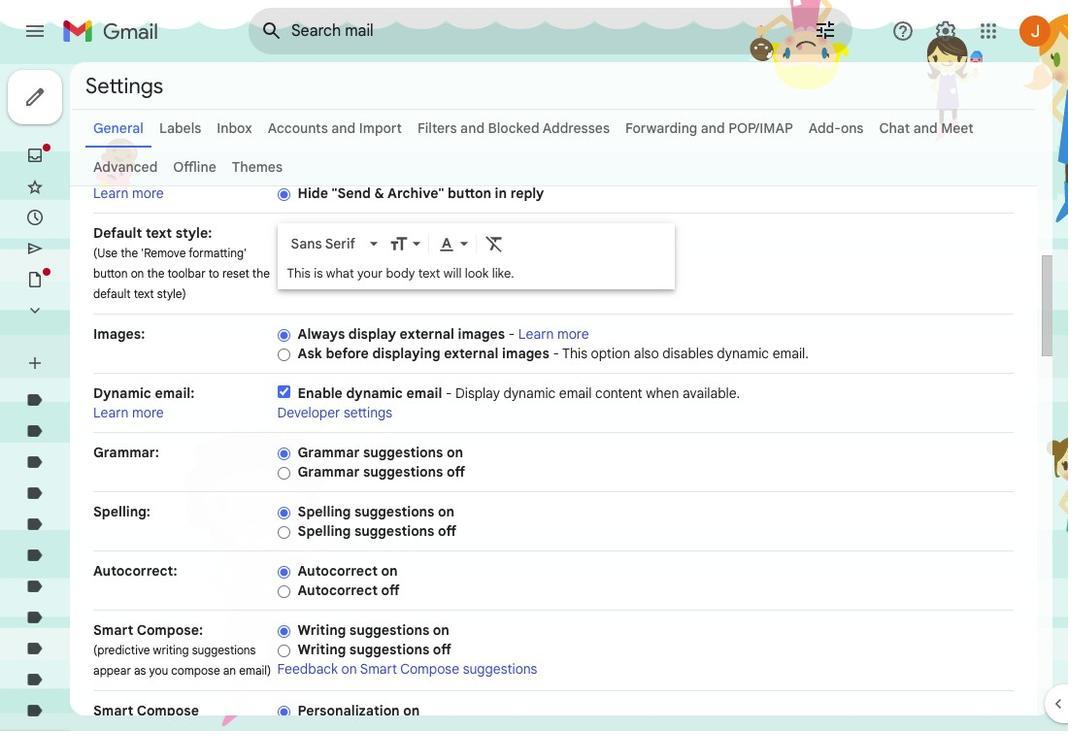 Task type: locate. For each thing, give the bounding box(es) containing it.
2 and from the left
[[461, 120, 485, 137]]

offline link
[[173, 158, 216, 176]]

1 horizontal spatial -
[[509, 326, 515, 343]]

1 spelling from the top
[[298, 503, 351, 521]]

to
[[209, 266, 220, 281]]

button left in
[[448, 185, 492, 202]]

text up 'remove
[[146, 224, 172, 242]]

feedback on smart compose suggestions link
[[278, 661, 538, 678]]

Always display external images radio
[[278, 328, 290, 343]]

and for forwarding
[[701, 120, 726, 137]]

smart for smart compose: (predictive writing suggestions appear as you compose an email)
[[93, 622, 134, 639]]

sans serif option
[[287, 235, 366, 254]]

learn down advanced link on the left of page
[[93, 185, 129, 202]]

1 vertical spatial smart
[[360, 661, 398, 678]]

support image
[[892, 19, 915, 43]]

suggestions for spelling suggestions off
[[355, 523, 435, 540]]

settings
[[86, 72, 163, 99]]

developer
[[278, 404, 341, 422]]

0 vertical spatial text
[[146, 224, 172, 242]]

spelling right spelling suggestions on option
[[298, 503, 351, 521]]

2 email from the left
[[560, 385, 592, 402]]

grammar right grammar suggestions off radio
[[298, 464, 360, 481]]

1 autocorrect from the top
[[298, 563, 378, 580]]

inbox
[[217, 120, 252, 137]]

the right reset
[[253, 266, 270, 281]]

more up "ask before displaying external images - this option also disables dynamic email."
[[558, 326, 589, 343]]

off down 'grammar suggestions on'
[[447, 464, 465, 481]]

smart up (predictive
[[93, 622, 134, 639]]

1 horizontal spatial email
[[560, 385, 592, 402]]

option
[[591, 345, 631, 362]]

on down spelling suggestions off on the bottom of page
[[382, 563, 398, 580]]

1 email from the left
[[407, 385, 442, 402]]

compose down writing suggestions off
[[401, 661, 460, 678]]

accounts
[[268, 120, 328, 137]]

1 horizontal spatial this
[[563, 345, 588, 362]]

autocorrect
[[298, 563, 378, 580], [298, 582, 378, 600]]

images
[[458, 326, 506, 343], [502, 345, 550, 362]]

0 vertical spatial button
[[448, 185, 492, 202]]

learn down dynamic
[[93, 404, 129, 422]]

writing for writing suggestions off
[[298, 641, 346, 659]]

1 vertical spatial text
[[419, 265, 441, 282]]

1 vertical spatial spelling
[[298, 523, 351, 540]]

2 vertical spatial smart
[[93, 703, 134, 720]]

external
[[400, 326, 455, 343], [444, 345, 499, 362]]

writing up feedback
[[298, 641, 346, 659]]

1 horizontal spatial button
[[448, 185, 492, 202]]

inbox link
[[217, 120, 252, 137]]

more inside dynamic email: learn more
[[132, 404, 164, 422]]

off for writing suggestions on
[[433, 641, 452, 659]]

2 vertical spatial text
[[134, 287, 154, 301]]

and
[[332, 120, 356, 137], [461, 120, 485, 137], [701, 120, 726, 137], [914, 120, 938, 137]]

0 horizontal spatial dynamic
[[346, 385, 403, 402]]

text left style) in the left of the page
[[134, 287, 154, 301]]

images:
[[93, 326, 145, 343]]

2 horizontal spatial -
[[553, 345, 560, 362]]

compose
[[171, 664, 220, 678]]

None checkbox
[[278, 386, 290, 398]]

- up "ask before displaying external images - this option also disables dynamic email."
[[509, 326, 515, 343]]

0 vertical spatial compose
[[401, 661, 460, 678]]

settings
[[344, 404, 393, 422]]

2 spelling from the top
[[298, 523, 351, 540]]

1 vertical spatial this
[[563, 345, 588, 362]]

1 grammar from the top
[[298, 444, 360, 462]]

add-ons link
[[809, 120, 864, 137]]

forwarding
[[626, 120, 698, 137]]

autocorrect down autocorrect on
[[298, 582, 378, 600]]

1 vertical spatial external
[[444, 345, 499, 362]]

0 horizontal spatial compose
[[137, 703, 199, 720]]

and left import
[[332, 120, 356, 137]]

more
[[132, 185, 164, 202], [558, 326, 589, 343], [132, 404, 164, 422]]

0 horizontal spatial -
[[446, 385, 452, 402]]

1 vertical spatial grammar
[[298, 464, 360, 481]]

1 vertical spatial button
[[93, 266, 128, 281]]

suggestions for grammar suggestions on
[[363, 444, 444, 462]]

Autocorrect on radio
[[278, 565, 290, 580]]

learn more
[[93, 185, 164, 202]]

accounts and import link
[[268, 120, 402, 137]]

writing suggestions off
[[298, 641, 452, 659]]

offline
[[173, 158, 216, 176]]

smart inside smart compose: (predictive writing suggestions appear as you compose an email)
[[93, 622, 134, 639]]

button up default
[[93, 266, 128, 281]]

1 vertical spatial writing
[[298, 641, 346, 659]]

2 vertical spatial learn
[[93, 404, 129, 422]]

grammar
[[298, 444, 360, 462], [298, 464, 360, 481]]

on down 'remove
[[131, 266, 144, 281]]

spelling right spelling suggestions off option
[[298, 523, 351, 540]]

ask
[[298, 345, 322, 362]]

suggestions
[[363, 444, 444, 462], [363, 464, 444, 481], [355, 503, 435, 521], [355, 523, 435, 540], [350, 622, 430, 639], [350, 641, 430, 659], [192, 643, 256, 658], [463, 661, 538, 678]]

2 writing from the top
[[298, 641, 346, 659]]

- left display
[[446, 385, 452, 402]]

0 vertical spatial grammar
[[298, 444, 360, 462]]

2 vertical spatial -
[[446, 385, 452, 402]]

0 vertical spatial spelling
[[298, 503, 351, 521]]

1 vertical spatial learn more link
[[519, 326, 589, 343]]

0 horizontal spatial email
[[407, 385, 442, 402]]

0 vertical spatial smart
[[93, 622, 134, 639]]

before
[[326, 345, 369, 362]]

smart down writing suggestions off
[[360, 661, 398, 678]]

spelling for spelling suggestions off
[[298, 523, 351, 540]]

display
[[456, 385, 500, 402]]

learn more link up "ask before displaying external images - this option also disables dynamic email."
[[519, 326, 589, 343]]

external up the displaying
[[400, 326, 455, 343]]

more down dynamic
[[132, 404, 164, 422]]

chat and meet
[[880, 120, 974, 137]]

1 vertical spatial images
[[502, 345, 550, 362]]

more down advanced link on the left of page
[[132, 185, 164, 202]]

email left content
[[560, 385, 592, 402]]

Hide "Send & Archive" button in reply radio
[[278, 187, 290, 202]]

dynamic up settings on the bottom of page
[[346, 385, 403, 402]]

email
[[407, 385, 442, 402], [560, 385, 592, 402]]

always
[[298, 326, 345, 343]]

hide
[[298, 185, 328, 202]]

2 grammar from the top
[[298, 464, 360, 481]]

autocorrect up autocorrect off
[[298, 563, 378, 580]]

and left pop/imap
[[701, 120, 726, 137]]

the down 'remove
[[147, 266, 165, 281]]

smart up personalization:
[[93, 703, 134, 720]]

compose inside 'smart compose personalization:'
[[137, 703, 199, 720]]

autocorrect for autocorrect off
[[298, 582, 378, 600]]

on down display
[[447, 444, 464, 462]]

enable
[[298, 385, 343, 402]]

Writing suggestions on radio
[[278, 625, 290, 639]]

learn
[[93, 185, 129, 202], [519, 326, 554, 343], [93, 404, 129, 422]]

grammar for grammar suggestions on
[[298, 444, 360, 462]]

personalization:
[[93, 722, 200, 732]]

this left option on the top right of the page
[[563, 345, 588, 362]]

compose up personalization:
[[137, 703, 199, 720]]

this left "is"
[[287, 265, 311, 282]]

default
[[93, 224, 142, 242]]

images up display
[[458, 326, 506, 343]]

1 vertical spatial compose
[[137, 703, 199, 720]]

suggestions for writing suggestions on
[[350, 622, 430, 639]]

compose:
[[137, 622, 203, 639]]

external down always display external images - learn more
[[444, 345, 499, 362]]

learn inside dynamic email: learn more
[[93, 404, 129, 422]]

as
[[134, 664, 146, 678]]

1 vertical spatial autocorrect
[[298, 582, 378, 600]]

and for accounts
[[332, 120, 356, 137]]

2 horizontal spatial dynamic
[[717, 345, 770, 362]]

email.
[[773, 345, 809, 362]]

this is what your body text will look like.
[[287, 265, 515, 282]]

import
[[359, 120, 402, 137]]

(use
[[93, 246, 118, 260]]

dynamic email: learn more
[[93, 385, 195, 422]]

off down "spelling suggestions on" at the left
[[438, 523, 457, 540]]

Spelling suggestions on radio
[[278, 506, 290, 521]]

navigation
[[0, 62, 233, 732]]

0 vertical spatial autocorrect
[[298, 563, 378, 580]]

archive"
[[388, 185, 445, 202]]

smart compose: (predictive writing suggestions appear as you compose an email)
[[93, 622, 271, 678]]

dynamic down "ask before displaying external images - this option also disables dynamic email."
[[504, 385, 556, 402]]

grammar down developer settings link
[[298, 444, 360, 462]]

and for chat
[[914, 120, 938, 137]]

writing right "writing suggestions on" option
[[298, 622, 346, 639]]

0 vertical spatial this
[[287, 265, 311, 282]]

default text style: (use the 'remove formatting' button on the toolbar to reset the default text style)
[[93, 224, 270, 301]]

0 vertical spatial more
[[132, 185, 164, 202]]

compose
[[401, 661, 460, 678], [137, 703, 199, 720]]

learn more link
[[93, 185, 164, 202], [519, 326, 589, 343], [93, 404, 164, 422]]

smart inside 'smart compose personalization:'
[[93, 703, 134, 720]]

writing for writing suggestions on
[[298, 622, 346, 639]]

0 horizontal spatial button
[[93, 266, 128, 281]]

4 and from the left
[[914, 120, 938, 137]]

Grammar suggestions on radio
[[278, 447, 290, 461]]

2 autocorrect from the top
[[298, 582, 378, 600]]

formatting options toolbar
[[283, 225, 669, 262]]

1 and from the left
[[332, 120, 356, 137]]

0 vertical spatial images
[[458, 326, 506, 343]]

2 horizontal spatial the
[[253, 266, 270, 281]]

on down writing suggestions off
[[342, 661, 357, 678]]

- left option on the top right of the page
[[553, 345, 560, 362]]

1 horizontal spatial the
[[147, 266, 165, 281]]

learn more link down dynamic
[[93, 404, 164, 422]]

1 writing from the top
[[298, 622, 346, 639]]

writing
[[153, 643, 189, 658]]

0 vertical spatial learn more link
[[93, 185, 164, 202]]

0 vertical spatial writing
[[298, 622, 346, 639]]

suggestions for writing suggestions off
[[350, 641, 430, 659]]

email down the displaying
[[407, 385, 442, 402]]

and right chat
[[914, 120, 938, 137]]

autocorrect off
[[298, 582, 400, 600]]

None search field
[[249, 8, 853, 54]]

2 vertical spatial more
[[132, 404, 164, 422]]

grammar for grammar suggestions off
[[298, 464, 360, 481]]

0 vertical spatial -
[[509, 326, 515, 343]]

personalization on
[[298, 703, 420, 720]]

text left will on the left top of the page
[[419, 265, 441, 282]]

and right filters
[[461, 120, 485, 137]]

learn more link down advanced link on the left of page
[[93, 185, 164, 202]]

enable dynamic email - display dynamic email content when available. developer settings
[[278, 385, 741, 422]]

themes link
[[232, 158, 283, 176]]

the down default
[[121, 246, 138, 260]]

images up enable dynamic email - display dynamic email content when available. developer settings
[[502, 345, 550, 362]]

writing suggestions on
[[298, 622, 450, 639]]

dynamic left the 'email.'
[[717, 345, 770, 362]]

the
[[121, 246, 138, 260], [147, 266, 165, 281], [253, 266, 270, 281]]

"send
[[332, 185, 371, 202]]

grammar suggestions on
[[298, 444, 464, 462]]

3 and from the left
[[701, 120, 726, 137]]

-
[[509, 326, 515, 343], [553, 345, 560, 362], [446, 385, 452, 402]]

writing
[[298, 622, 346, 639], [298, 641, 346, 659]]

spelling
[[298, 503, 351, 521], [298, 523, 351, 540]]

on
[[131, 266, 144, 281], [447, 444, 464, 462], [438, 503, 455, 521], [382, 563, 398, 580], [433, 622, 450, 639], [342, 661, 357, 678], [404, 703, 420, 720]]

off up feedback on smart compose suggestions link
[[433, 641, 452, 659]]

learn up "ask before displaying external images - this option also disables dynamic email."
[[519, 326, 554, 343]]



Task type: vqa. For each thing, say whether or not it's contained in the screenshot.
Spelling suggestions off's The Suggestions
yes



Task type: describe. For each thing, give the bounding box(es) containing it.
0 horizontal spatial this
[[287, 265, 311, 282]]

search mail image
[[255, 14, 290, 49]]

gmail image
[[62, 12, 168, 51]]

forwarding and pop/imap
[[626, 120, 794, 137]]

1 horizontal spatial dynamic
[[504, 385, 556, 402]]

1 horizontal spatial compose
[[401, 661, 460, 678]]

formatting'
[[189, 246, 247, 260]]

button inside default text style: (use the 'remove formatting' button on the toolbar to reset the default text style)
[[93, 266, 128, 281]]

content
[[596, 385, 643, 402]]

advanced search options image
[[807, 11, 845, 50]]

autocorrect:
[[93, 563, 177, 580]]

will
[[444, 265, 462, 282]]

chat and meet link
[[880, 120, 974, 137]]

on down feedback on smart compose suggestions link
[[404, 703, 420, 720]]

Spelling suggestions off radio
[[278, 526, 290, 540]]

pop/imap
[[729, 120, 794, 137]]

your
[[358, 265, 383, 282]]

spelling suggestions on
[[298, 503, 455, 521]]

body
[[386, 265, 415, 282]]

themes
[[232, 158, 283, 176]]

Personalization on radio
[[278, 705, 290, 720]]

style)
[[157, 287, 186, 301]]

0 vertical spatial external
[[400, 326, 455, 343]]

grammar suggestions off
[[298, 464, 465, 481]]

suggestions for spelling suggestions on
[[355, 503, 435, 521]]

grammar:
[[93, 444, 159, 462]]

filters and blocked addresses link
[[418, 120, 610, 137]]

reset
[[223, 266, 250, 281]]

(predictive
[[93, 643, 150, 658]]

1 vertical spatial more
[[558, 326, 589, 343]]

display
[[349, 326, 396, 343]]

reply
[[511, 185, 545, 202]]

general link
[[93, 120, 144, 137]]

Search mail text field
[[292, 21, 760, 41]]

1 vertical spatial -
[[553, 345, 560, 362]]

1 vertical spatial learn
[[519, 326, 554, 343]]

an
[[223, 664, 236, 678]]

dynamic
[[93, 385, 151, 402]]

personalization
[[298, 703, 400, 720]]

addresses
[[543, 120, 610, 137]]

Grammar suggestions off radio
[[278, 466, 290, 481]]

chat
[[880, 120, 911, 137]]

remove formatting ‪(⌘\)‬ image
[[485, 235, 504, 254]]

main menu image
[[23, 19, 47, 43]]

on up feedback on smart compose suggestions link
[[433, 622, 450, 639]]

developer settings link
[[278, 404, 393, 422]]

you
[[149, 664, 168, 678]]

serif
[[325, 235, 356, 253]]

meet
[[942, 120, 974, 137]]

hide "send & archive" button in reply
[[298, 185, 545, 202]]

toolbar
[[168, 266, 206, 281]]

2 vertical spatial learn more link
[[93, 404, 164, 422]]

filters and blocked addresses
[[418, 120, 610, 137]]

Ask before displaying external images radio
[[278, 348, 290, 362]]

advanced link
[[93, 158, 158, 176]]

on inside default text style: (use the 'remove formatting' button on the toolbar to reset the default text style)
[[131, 266, 144, 281]]

add-
[[809, 120, 841, 137]]

filters
[[418, 120, 457, 137]]

displaying
[[373, 345, 441, 362]]

email:
[[155, 385, 195, 402]]

on up spelling suggestions off on the bottom of page
[[438, 503, 455, 521]]

smart compose personalization:
[[93, 703, 200, 732]]

spelling suggestions off
[[298, 523, 457, 540]]

and for filters
[[461, 120, 485, 137]]

blocked
[[488, 120, 540, 137]]

also
[[634, 345, 660, 362]]

ask before displaying external images - this option also disables dynamic email.
[[298, 345, 809, 362]]

general
[[93, 120, 144, 137]]

settings image
[[935, 19, 958, 43]]

feedback on smart compose suggestions
[[278, 661, 538, 678]]

accounts and import
[[268, 120, 402, 137]]

style:
[[176, 224, 212, 242]]

'remove
[[141, 246, 186, 260]]

sans
[[291, 235, 322, 253]]

off up writing suggestions on
[[382, 582, 400, 600]]

in
[[495, 185, 507, 202]]

look
[[465, 265, 489, 282]]

when
[[646, 385, 680, 402]]

labels link
[[159, 120, 201, 137]]

always display external images - learn more
[[298, 326, 589, 343]]

appear
[[93, 664, 131, 678]]

sans serif
[[291, 235, 356, 253]]

spelling:
[[93, 503, 151, 521]]

autocorrect for autocorrect on
[[298, 563, 378, 580]]

like.
[[492, 265, 515, 282]]

ons
[[841, 120, 864, 137]]

available.
[[683, 385, 741, 402]]

Autocorrect off radio
[[278, 585, 290, 599]]

- inside enable dynamic email - display dynamic email content when available. developer settings
[[446, 385, 452, 402]]

smart for smart compose personalization:
[[93, 703, 134, 720]]

default
[[93, 287, 131, 301]]

spelling for spelling suggestions on
[[298, 503, 351, 521]]

0 vertical spatial learn
[[93, 185, 129, 202]]

email)
[[239, 664, 271, 678]]

disables
[[663, 345, 714, 362]]

off for grammar suggestions on
[[447, 464, 465, 481]]

forwarding and pop/imap link
[[626, 120, 794, 137]]

labels
[[159, 120, 201, 137]]

autocorrect on
[[298, 563, 398, 580]]

is
[[314, 265, 323, 282]]

off for spelling suggestions on
[[438, 523, 457, 540]]

suggestions for grammar suggestions off
[[363, 464, 444, 481]]

suggestions inside smart compose: (predictive writing suggestions appear as you compose an email)
[[192, 643, 256, 658]]

&
[[375, 185, 385, 202]]

0 horizontal spatial the
[[121, 246, 138, 260]]

Writing suggestions off radio
[[278, 644, 290, 659]]



